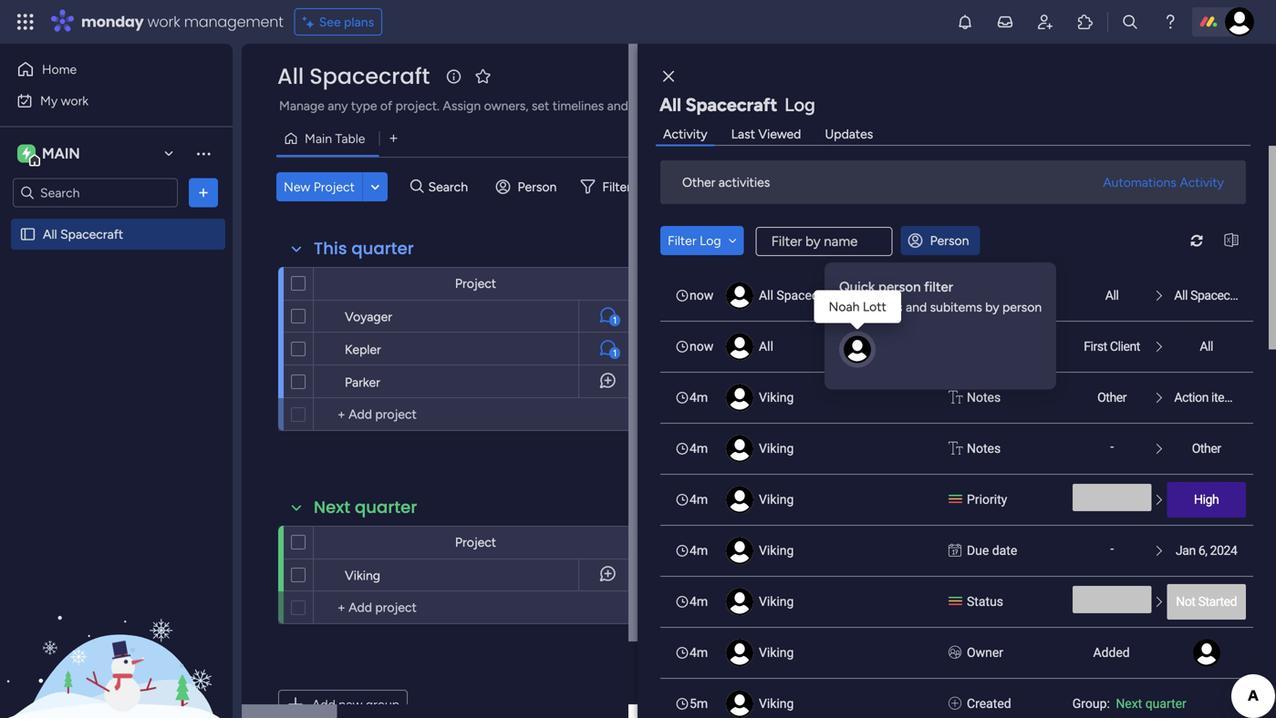 Task type: locate. For each thing, give the bounding box(es) containing it.
work right monday
[[147, 11, 180, 32]]

and inside button
[[607, 98, 628, 114]]

5 4m from the top
[[690, 595, 708, 610]]

1 vertical spatial changed
[[1039, 339, 1088, 354]]

0 horizontal spatial log
[[700, 233, 721, 249]]

filter log button
[[661, 226, 744, 255]]

home
[[42, 62, 77, 77]]

search everything image
[[1121, 13, 1140, 31]]

new project button
[[276, 172, 362, 202]]

0 vertical spatial project
[[314, 179, 355, 195]]

0 horizontal spatial filter
[[603, 179, 631, 195]]

my work
[[40, 93, 89, 109]]

high
[[1194, 493, 1219, 508]]

other down first client
[[1098, 391, 1127, 406]]

0 vertical spatial now
[[690, 288, 714, 303]]

filter button
[[573, 172, 660, 202]]

Search field
[[424, 174, 479, 200]]

0 horizontal spatial person
[[518, 179, 557, 195]]

0 vertical spatial next
[[314, 496, 351, 520]]

keep
[[632, 98, 659, 114]]

2 1 button from the top
[[578, 333, 638, 366]]

dapulse plus image
[[949, 695, 962, 714]]

and down "filter"
[[906, 300, 927, 315]]

0 vertical spatial activity
[[663, 126, 708, 142]]

all inside list box
[[43, 227, 57, 242]]

1 horizontal spatial work
[[147, 11, 180, 32]]

quarter inside field
[[352, 237, 414, 260]]

0 horizontal spatial person
[[879, 279, 921, 296]]

0 horizontal spatial other
[[682, 175, 716, 190]]

person button right search field
[[489, 172, 568, 202]]

1 notes from the top
[[967, 391, 1001, 406]]

project for next quarter
[[455, 535, 496, 551]]

project inside new project button
[[314, 179, 355, 195]]

all spacecraft
[[277, 61, 430, 92], [43, 227, 123, 242], [759, 288, 838, 303], [1175, 288, 1248, 303]]

monday
[[81, 11, 144, 32]]

assign
[[443, 98, 481, 114]]

other left activities
[[682, 175, 716, 190]]

1 horizontal spatial person
[[930, 233, 969, 249]]

1 horizontal spatial items
[[1212, 391, 1242, 406]]

notes up priority
[[967, 442, 1001, 457]]

2 vertical spatial quarter
[[1146, 697, 1187, 712]]

1 horizontal spatial filter
[[668, 233, 697, 249]]

all spacecraft inside list box
[[43, 227, 123, 242]]

+ Add project text field
[[323, 404, 630, 426], [323, 598, 630, 620]]

due date
[[967, 544, 1018, 559]]

2 of from the left
[[694, 98, 706, 114]]

1 4m from the top
[[690, 391, 708, 406]]

Next quarter field
[[309, 496, 422, 520]]

activity up refresh image
[[1180, 175, 1224, 190]]

1 vertical spatial work
[[61, 93, 89, 109]]

1 vertical spatial notes
[[967, 442, 1001, 457]]

board
[[967, 288, 1001, 303], [967, 339, 1001, 354]]

This quarter field
[[309, 237, 419, 261]]

0 vertical spatial changed
[[1039, 288, 1088, 303]]

and inside 'quick person filter filter items and subitems by person'
[[906, 300, 927, 315]]

quarter
[[352, 237, 414, 260], [355, 496, 417, 520], [1146, 697, 1187, 712]]

1 vertical spatial board name changed
[[967, 339, 1088, 354]]

filter down quick
[[839, 300, 868, 315]]

automations activity
[[1103, 175, 1224, 190]]

person up lott
[[879, 279, 921, 296]]

table
[[335, 131, 365, 146]]

0 horizontal spatial items
[[871, 300, 903, 315]]

add view image
[[390, 132, 397, 145]]

1 vertical spatial project
[[455, 276, 496, 292]]

1 dapulse text column image from the top
[[949, 389, 963, 408]]

started
[[1199, 595, 1237, 610]]

jan 6, 2024
[[1176, 544, 1238, 559]]

0 horizontal spatial work
[[61, 93, 89, 109]]

track
[[662, 98, 691, 114]]

select product image
[[16, 13, 35, 31]]

0 horizontal spatial and
[[607, 98, 628, 114]]

and left keep
[[607, 98, 628, 114]]

filter down manage any type of project. assign owners, set timelines and keep track of where your project stands. button
[[603, 179, 631, 195]]

1 now from the top
[[690, 288, 714, 303]]

person button up "filter"
[[901, 226, 980, 255]]

2024
[[1210, 544, 1238, 559]]

and
[[607, 98, 628, 114], [906, 300, 927, 315]]

activity down "track"
[[663, 126, 708, 142]]

work right my
[[61, 93, 89, 109]]

workspace image
[[17, 144, 36, 164], [22, 144, 31, 164]]

where
[[709, 98, 745, 114]]

1 vertical spatial filter
[[668, 233, 697, 249]]

1 button for voyager
[[578, 300, 638, 333]]

0 vertical spatial 1
[[613, 315, 617, 326]]

name
[[1004, 288, 1036, 303], [1004, 339, 1036, 354]]

1 vertical spatial log
[[700, 233, 721, 249]]

1 vertical spatial + add project text field
[[323, 598, 630, 620]]

0 vertical spatial and
[[607, 98, 628, 114]]

automations activity button
[[1096, 168, 1232, 197]]

all spacecraft down 'search in workspace' 'field' at the left
[[43, 227, 123, 242]]

6,
[[1199, 544, 1208, 559]]

1 workspace image from the left
[[17, 144, 36, 164]]

name left first
[[1004, 339, 1036, 354]]

items down quick
[[871, 300, 903, 315]]

1 board from the top
[[967, 288, 1001, 303]]

log down other activities
[[700, 233, 721, 249]]

other up high
[[1192, 442, 1221, 457]]

4 4m from the top
[[690, 544, 708, 559]]

changed left client
[[1039, 339, 1088, 354]]

workspace selection element
[[17, 143, 83, 167]]

0 vertical spatial person button
[[489, 172, 568, 202]]

board down 'by'
[[967, 339, 1001, 354]]

1 1 button from the top
[[578, 300, 638, 333]]

name right 'by'
[[1004, 288, 1036, 303]]

not
[[1176, 595, 1196, 610]]

dapulse text column image
[[949, 389, 963, 408], [949, 440, 963, 459]]

changed
[[1039, 288, 1088, 303], [1039, 339, 1088, 354]]

1 horizontal spatial and
[[906, 300, 927, 315]]

filter inside button
[[668, 233, 697, 249]]

1
[[613, 315, 617, 326], [613, 348, 617, 359]]

of right the type
[[380, 98, 393, 114]]

1 vertical spatial quarter
[[355, 496, 417, 520]]

this quarter
[[314, 237, 414, 260]]

see
[[319, 14, 341, 30]]

of right "track"
[[694, 98, 706, 114]]

activity inside button
[[1180, 175, 1224, 190]]

filter for filter log
[[668, 233, 697, 249]]

5m
[[690, 697, 708, 712]]

filter
[[924, 279, 953, 296]]

set
[[532, 98, 550, 114]]

spacecraft inside all spacecraft list box
[[60, 227, 123, 242]]

1 vertical spatial items
[[1212, 391, 1242, 406]]

4m for first the "dapulse text column" icon from the bottom of the page
[[690, 442, 708, 457]]

list box
[[661, 270, 1254, 719]]

0 vertical spatial quarter
[[352, 237, 414, 260]]

plans
[[344, 14, 374, 30]]

1 1 from the top
[[613, 315, 617, 326]]

0 vertical spatial items
[[871, 300, 903, 315]]

group:
[[1073, 697, 1110, 712]]

1 vertical spatial next
[[1116, 697, 1143, 712]]

0 vertical spatial name
[[1004, 288, 1036, 303]]

notes down 'by'
[[967, 391, 1001, 406]]

spacecraft down 'search in workspace' 'field' at the left
[[60, 227, 123, 242]]

0 vertical spatial board
[[967, 288, 1001, 303]]

notes for first the "dapulse text column" icon from the bottom of the page
[[967, 442, 1001, 457]]

client
[[1110, 339, 1140, 354]]

now
[[690, 288, 714, 303], [690, 339, 714, 354]]

0 vertical spatial angle down image
[[371, 180, 380, 194]]

1 vertical spatial dapulse text column image
[[949, 440, 963, 459]]

add to favorites image
[[474, 67, 492, 85]]

0 vertical spatial filter
[[603, 179, 631, 195]]

1 button
[[578, 300, 638, 333], [578, 333, 638, 366]]

board right 'v2 edit' icon
[[967, 288, 1001, 303]]

project.
[[396, 98, 440, 114]]

main
[[42, 145, 80, 162]]

1 of from the left
[[380, 98, 393, 114]]

1 vertical spatial person
[[930, 233, 969, 249]]

invite members image
[[1036, 13, 1055, 31]]

all spacecraft list box
[[0, 215, 233, 496]]

log up the 'viewed'
[[785, 94, 815, 116]]

all spacecraft down refresh image
[[1175, 288, 1248, 303]]

all
[[277, 61, 304, 92], [660, 94, 681, 116], [43, 227, 57, 242], [759, 288, 774, 303], [1106, 288, 1119, 303], [1175, 288, 1188, 303], [759, 339, 774, 354], [1200, 339, 1214, 354]]

viking
[[759, 391, 794, 406], [759, 442, 794, 457], [759, 493, 794, 508], [759, 544, 794, 559], [345, 568, 380, 584], [759, 595, 794, 610], [759, 646, 794, 661], [759, 697, 794, 712]]

1 vertical spatial board
[[967, 339, 1001, 354]]

board name changed down 'by'
[[967, 339, 1088, 354]]

person for right person 'popup button'
[[930, 233, 969, 249]]

angle down image left v2 search image
[[371, 180, 380, 194]]

2 vertical spatial filter
[[839, 300, 868, 315]]

1 vertical spatial person button
[[901, 226, 980, 255]]

notifications image
[[956, 13, 974, 31]]

all spacecraft left quick
[[759, 288, 838, 303]]

filter inside 'quick person filter filter items and subitems by person'
[[839, 300, 868, 315]]

1 horizontal spatial log
[[785, 94, 815, 116]]

close image
[[663, 70, 674, 83]]

filter inside 'popup button'
[[603, 179, 631, 195]]

2 1 from the top
[[613, 348, 617, 359]]

person
[[879, 279, 921, 296], [1003, 300, 1042, 315]]

new project
[[284, 179, 355, 195]]

1 horizontal spatial person
[[1003, 300, 1042, 315]]

2 horizontal spatial filter
[[839, 300, 868, 315]]

2 notes from the top
[[967, 442, 1001, 457]]

items
[[871, 300, 903, 315], [1212, 391, 1242, 406]]

1 horizontal spatial of
[[694, 98, 706, 114]]

0 vertical spatial person
[[518, 179, 557, 195]]

person
[[518, 179, 557, 195], [930, 233, 969, 249]]

next
[[314, 496, 351, 520], [1116, 697, 1143, 712]]

1 horizontal spatial activity
[[1180, 175, 1224, 190]]

quarter for this quarter
[[352, 237, 414, 260]]

main button
[[13, 138, 182, 169]]

0 horizontal spatial angle down image
[[371, 180, 380, 194]]

2 horizontal spatial other
[[1192, 442, 1221, 457]]

changed up first
[[1039, 288, 1088, 303]]

2 now from the top
[[690, 339, 714, 354]]

person left "filter" 'popup button' at top
[[518, 179, 557, 195]]

1 vertical spatial now
[[690, 339, 714, 354]]

6 4m from the top
[[690, 646, 708, 661]]

0 horizontal spatial activity
[[663, 126, 708, 142]]

1 vertical spatial activity
[[1180, 175, 1224, 190]]

manage any type of project. assign owners, set timelines and keep track of where your project stands. button
[[276, 95, 889, 117]]

quick
[[839, 279, 875, 296]]

0 vertical spatial notes
[[967, 391, 1001, 406]]

4m
[[690, 391, 708, 406], [690, 442, 708, 457], [690, 493, 708, 508], [690, 544, 708, 559], [690, 595, 708, 610], [690, 646, 708, 661]]

owners,
[[484, 98, 529, 114]]

0 vertical spatial work
[[147, 11, 180, 32]]

lottie animation element
[[0, 535, 233, 719]]

person button
[[489, 172, 568, 202], [901, 226, 980, 255]]

quarter inside 'field'
[[355, 496, 417, 520]]

2 4m from the top
[[690, 442, 708, 457]]

0 vertical spatial person
[[879, 279, 921, 296]]

board name changed right 'v2 edit' icon
[[967, 288, 1088, 303]]

0 vertical spatial board name changed
[[967, 288, 1088, 303]]

angle down image right filter log
[[729, 234, 737, 247]]

not started
[[1176, 595, 1237, 610]]

filter
[[603, 179, 631, 195], [668, 233, 697, 249], [839, 300, 868, 315]]

lott
[[863, 299, 887, 315]]

first
[[1084, 339, 1107, 354]]

filter down other activities
[[668, 233, 697, 249]]

0 vertical spatial + add project text field
[[323, 404, 630, 426]]

items right action
[[1212, 391, 1242, 406]]

0 horizontal spatial of
[[380, 98, 393, 114]]

1 board name changed from the top
[[967, 288, 1088, 303]]

0 vertical spatial other
[[682, 175, 716, 190]]

0 vertical spatial dapulse text column image
[[949, 389, 963, 408]]

2 vertical spatial project
[[455, 535, 496, 551]]

option
[[0, 218, 233, 222]]

1 horizontal spatial angle down image
[[729, 234, 737, 247]]

1 vertical spatial angle down image
[[729, 234, 737, 247]]

parker
[[345, 375, 380, 391]]

project
[[314, 179, 355, 195], [455, 276, 496, 292], [455, 535, 496, 551]]

main table button
[[276, 124, 379, 153]]

4m for v2 multiple person column icon
[[690, 646, 708, 661]]

1 vertical spatial name
[[1004, 339, 1036, 354]]

1 horizontal spatial next
[[1116, 697, 1143, 712]]

Filter by name field
[[756, 227, 893, 256]]

action items
[[1175, 391, 1242, 406]]

1 horizontal spatial other
[[1098, 391, 1127, 406]]

person right 'by'
[[1003, 300, 1042, 315]]

owner
[[967, 646, 1004, 661]]

board name changed
[[967, 288, 1088, 303], [967, 339, 1088, 354]]

other
[[682, 175, 716, 190], [1098, 391, 1127, 406], [1192, 442, 1221, 457]]

quarter for next quarter
[[355, 496, 417, 520]]

person up "filter"
[[930, 233, 969, 249]]

1 vertical spatial 1
[[613, 348, 617, 359]]

1 for kepler
[[613, 348, 617, 359]]

0 horizontal spatial next
[[314, 496, 351, 520]]

angle down image
[[371, 180, 380, 194], [729, 234, 737, 247]]

0 vertical spatial log
[[785, 94, 815, 116]]

group: next quarter
[[1073, 697, 1187, 712]]

angle down image inside filter log button
[[729, 234, 737, 247]]

work inside button
[[61, 93, 89, 109]]

home button
[[11, 55, 196, 84]]

any
[[328, 98, 348, 114]]

1 vertical spatial and
[[906, 300, 927, 315]]



Task type: vqa. For each thing, say whether or not it's contained in the screenshot.
name
yes



Task type: describe. For each thing, give the bounding box(es) containing it.
now for all spacecraft
[[690, 288, 714, 303]]

this
[[314, 237, 347, 260]]

items inside 'quick person filter filter items and subitems by person'
[[871, 300, 903, 315]]

next inside 'field'
[[314, 496, 351, 520]]

last
[[731, 126, 755, 142]]

due
[[967, 544, 989, 559]]

1 for voyager
[[613, 315, 617, 326]]

lottie animation image
[[0, 535, 233, 719]]

0 horizontal spatial person button
[[489, 172, 568, 202]]

1 vertical spatial person
[[1003, 300, 1042, 315]]

see plans button
[[294, 8, 382, 36]]

priority
[[967, 493, 1008, 508]]

quick person filter filter items and subitems by person
[[839, 279, 1042, 315]]

2 board from the top
[[967, 339, 1001, 354]]

workspace options image
[[194, 144, 213, 163]]

next quarter
[[314, 496, 417, 520]]

1 name from the top
[[1004, 288, 1036, 303]]

all spacecraft up the type
[[277, 61, 430, 92]]

added
[[1093, 646, 1130, 661]]

now for all
[[690, 339, 714, 354]]

viewed
[[758, 126, 801, 142]]

status
[[967, 595, 1004, 610]]

v2 multiple person column image
[[949, 644, 962, 663]]

main table
[[305, 131, 365, 146]]

refresh image
[[1182, 234, 1212, 248]]

created
[[967, 697, 1012, 712]]

stands.
[[821, 98, 862, 114]]

spacecraft down export to excel "icon"
[[1191, 288, 1248, 303]]

last viewed
[[731, 126, 801, 142]]

spacecraft up last
[[686, 94, 778, 116]]

public board image
[[19, 226, 36, 243]]

2 vertical spatial other
[[1192, 442, 1221, 457]]

filter for filter
[[603, 179, 631, 195]]

jan
[[1176, 544, 1196, 559]]

kepler
[[345, 342, 381, 358]]

2 dapulse text column image from the top
[[949, 440, 963, 459]]

my
[[40, 93, 58, 109]]

see plans
[[319, 14, 374, 30]]

1 vertical spatial other
[[1098, 391, 1127, 406]]

options image
[[194, 184, 213, 202]]

1 + add project text field from the top
[[323, 404, 630, 426]]

1 changed from the top
[[1039, 288, 1088, 303]]

notes for second the "dapulse text column" icon from the bottom
[[967, 391, 1001, 406]]

project
[[777, 98, 818, 114]]

list box containing now
[[661, 270, 1254, 719]]

spacecraft up the type
[[310, 61, 430, 92]]

work for monday
[[147, 11, 180, 32]]

2 workspace image from the left
[[22, 144, 31, 164]]

other activities
[[682, 175, 770, 190]]

noah lott
[[829, 299, 887, 315]]

quarter inside list box
[[1146, 697, 1187, 712]]

manage
[[279, 98, 325, 114]]

subitems
[[930, 300, 982, 315]]

help
[[1137, 672, 1170, 691]]

person for left person 'popup button'
[[518, 179, 557, 195]]

automations
[[1103, 175, 1177, 190]]

dapulse date column image
[[949, 542, 962, 561]]

2 board name changed from the top
[[967, 339, 1088, 354]]

main
[[305, 131, 332, 146]]

3 4m from the top
[[690, 493, 708, 508]]

inbox image
[[996, 13, 1015, 31]]

1 button for kepler
[[578, 333, 638, 366]]

Search in workspace field
[[38, 182, 152, 203]]

1 horizontal spatial person button
[[901, 226, 980, 255]]

help button
[[1121, 667, 1185, 697]]

apps image
[[1077, 13, 1095, 31]]

action
[[1175, 391, 1209, 406]]

2 + add project text field from the top
[[323, 598, 630, 620]]

voyager
[[345, 309, 392, 325]]

by
[[986, 300, 1000, 315]]

2 changed from the top
[[1039, 339, 1088, 354]]

first client
[[1084, 339, 1140, 354]]

v2 edit image
[[949, 286, 962, 306]]

noah
[[829, 299, 860, 315]]

export to excel image
[[1217, 234, 1246, 248]]

filter log
[[668, 233, 721, 249]]

noah lott image
[[1225, 7, 1255, 36]]

v2 search image
[[410, 177, 424, 197]]

4m for second the "dapulse text column" icon from the bottom
[[690, 391, 708, 406]]

new
[[284, 179, 310, 195]]

4m for the dapulse date column image
[[690, 544, 708, 559]]

monday work management
[[81, 11, 283, 32]]

work for my
[[61, 93, 89, 109]]

manage any type of project. assign owners, set timelines and keep track of where your project stands.
[[279, 98, 862, 114]]

updates
[[825, 126, 873, 142]]

show board description image
[[443, 68, 465, 86]]

spacecraft left quick
[[777, 288, 838, 303]]

help image
[[1161, 13, 1180, 31]]

project for this quarter
[[455, 276, 496, 292]]

2 name from the top
[[1004, 339, 1036, 354]]

All Spacecraft field
[[273, 61, 435, 92]]

date
[[992, 544, 1018, 559]]

activities
[[719, 175, 770, 190]]

all spacecraft log
[[660, 94, 815, 116]]

management
[[184, 11, 283, 32]]

type
[[351, 98, 377, 114]]

log inside button
[[700, 233, 721, 249]]

timelines
[[553, 98, 604, 114]]

my work button
[[11, 86, 196, 115]]

your
[[748, 98, 773, 114]]



